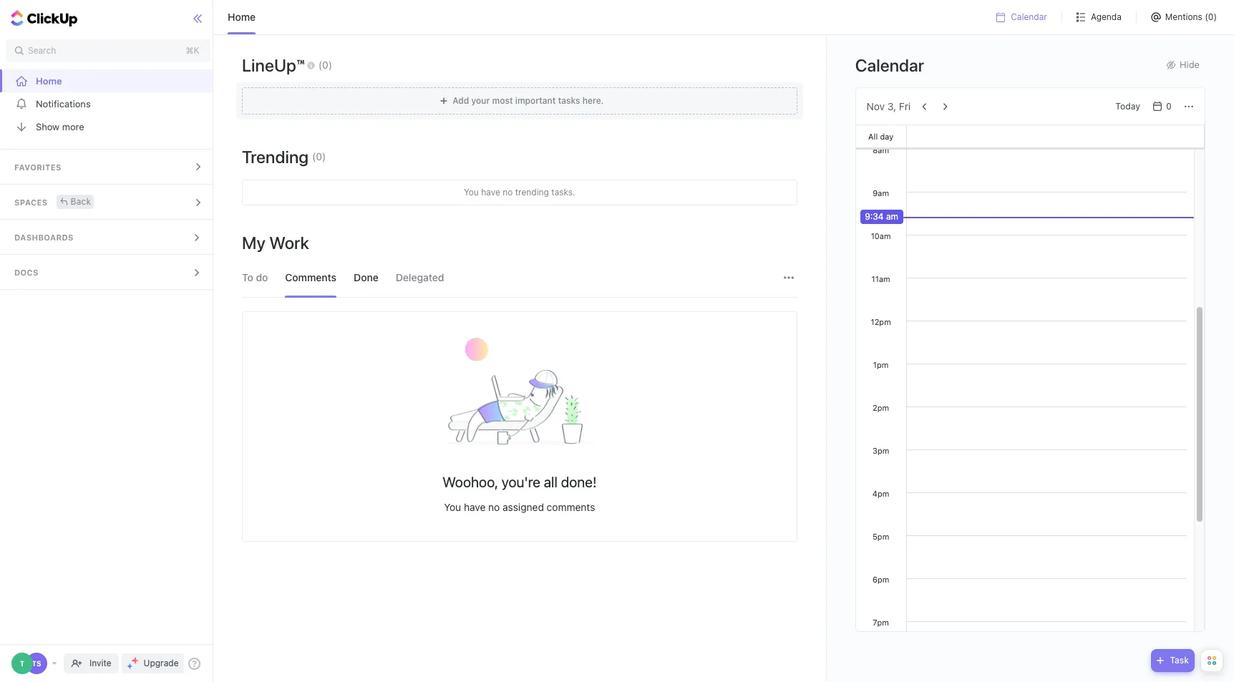 Task type: vqa. For each thing, say whether or not it's contained in the screenshot.
Workshop associated with Workshop Agenda Template
no



Task type: describe. For each thing, give the bounding box(es) containing it.
today
[[1116, 101, 1140, 111]]

you for you have no trending tasks.
[[464, 187, 479, 198]]

do
[[256, 271, 268, 283]]

most
[[492, 95, 513, 106]]

nov 3, fri
[[867, 100, 911, 112]]

assigned
[[503, 501, 544, 513]]

3pm
[[873, 446, 889, 455]]

agenda
[[1091, 11, 1122, 22]]

0 horizontal spatial calendar
[[855, 55, 924, 75]]

notifications link
[[0, 92, 217, 115]]

5pm
[[873, 532, 889, 541]]

home link
[[0, 69, 217, 92]]

tasks
[[558, 95, 580, 106]]

to do
[[242, 271, 268, 283]]

show more
[[36, 121, 84, 132]]

am
[[886, 211, 898, 222]]

1 horizontal spatial home
[[228, 11, 256, 23]]

trending (0)
[[242, 147, 326, 167]]

today button
[[1110, 98, 1146, 115]]

back link
[[56, 194, 94, 209]]

tasks.
[[551, 187, 575, 198]]

1 vertical spatial (0)
[[318, 58, 332, 71]]

search
[[28, 45, 56, 56]]

delegated button
[[396, 258, 444, 297]]

comments button
[[285, 258, 337, 297]]

ts
[[32, 659, 41, 668]]

7pm
[[873, 618, 889, 627]]

sparkle svg 2 image
[[127, 664, 132, 669]]

you're
[[502, 474, 540, 490]]

my work tab list
[[235, 258, 804, 297]]

nov 3, fri button
[[867, 100, 911, 112]]

favorites button
[[0, 150, 217, 184]]

show
[[36, 121, 60, 132]]

fri
[[899, 100, 911, 112]]

upgrade link
[[121, 654, 184, 674]]

lineup
[[242, 55, 296, 75]]

6pm
[[873, 575, 889, 584]]

my
[[242, 233, 266, 253]]

9:34 am
[[865, 211, 898, 222]]

all
[[868, 131, 878, 141]]

10am
[[871, 231, 891, 241]]

delegated
[[396, 271, 444, 283]]

12pm
[[871, 317, 891, 326]]

here.
[[583, 95, 604, 106]]

add your most important tasks here. button
[[236, 82, 803, 120]]

task
[[1170, 655, 1189, 666]]



Task type: locate. For each thing, give the bounding box(es) containing it.
your
[[471, 95, 490, 106]]

done
[[354, 271, 379, 283]]

mentions
[[1165, 11, 1203, 22]]

sidebar navigation
[[0, 0, 217, 682]]

0 button
[[1149, 98, 1178, 115]]

to
[[242, 271, 253, 283]]

comments
[[547, 501, 595, 513]]

9:34
[[865, 211, 884, 222]]

done!
[[561, 474, 597, 490]]

8am
[[873, 145, 889, 155]]

(0) right mentions
[[1205, 11, 1217, 22]]

you down woohoo,
[[444, 501, 461, 513]]

woohoo,
[[442, 474, 498, 490]]

0 vertical spatial no
[[503, 187, 513, 198]]

3,
[[888, 100, 896, 112]]

favorites
[[14, 163, 61, 172]]

0 vertical spatial you
[[464, 187, 479, 198]]

0 vertical spatial calendar
[[1011, 11, 1047, 22]]

no for assigned
[[488, 501, 500, 513]]

9am
[[873, 188, 889, 198]]

have for assigned
[[464, 501, 486, 513]]

have
[[481, 187, 500, 198], [464, 501, 486, 513]]

1 horizontal spatial calendar
[[1011, 11, 1047, 22]]

my work
[[242, 233, 309, 253]]

dashboards
[[14, 233, 74, 242]]

calendar
[[1011, 11, 1047, 22], [855, 55, 924, 75]]

home inside sidebar navigation
[[36, 75, 62, 86]]

1 vertical spatial home
[[36, 75, 62, 86]]

0 vertical spatial home
[[228, 11, 256, 23]]

have for trending
[[481, 187, 500, 198]]

no left trending on the top left
[[503, 187, 513, 198]]

no for trending
[[503, 187, 513, 198]]

more
[[62, 121, 84, 132]]

0 horizontal spatial you
[[444, 501, 461, 513]]

1 vertical spatial no
[[488, 501, 500, 513]]

add your most important tasks here.
[[453, 95, 604, 106]]

1 vertical spatial calendar
[[855, 55, 924, 75]]

have left trending on the top left
[[481, 187, 500, 198]]

home up notifications
[[36, 75, 62, 86]]

you have no assigned comments
[[444, 501, 595, 513]]

t
[[20, 659, 25, 668]]

you
[[464, 187, 479, 198], [444, 501, 461, 513]]

day
[[880, 131, 894, 141]]

(0) inside trending (0)
[[312, 150, 326, 163]]

add
[[453, 95, 469, 106]]

hide
[[1180, 59, 1200, 70]]

comments
[[285, 271, 337, 283]]

woohoo, you're all done!
[[442, 474, 597, 490]]

2 vertical spatial (0)
[[312, 150, 326, 163]]

0 horizontal spatial no
[[488, 501, 500, 513]]

4pm
[[873, 489, 889, 498]]

1pm
[[873, 360, 889, 369]]

notifications
[[36, 98, 91, 109]]

1 horizontal spatial you
[[464, 187, 479, 198]]

you for you have no assigned comments
[[444, 501, 461, 513]]

have down woohoo,
[[464, 501, 486, 513]]

trending
[[242, 147, 309, 167]]

home
[[228, 11, 256, 23], [36, 75, 62, 86]]

⌘k
[[186, 45, 199, 56]]

0 vertical spatial (0)
[[1205, 11, 1217, 22]]

1 vertical spatial have
[[464, 501, 486, 513]]

2pm
[[873, 403, 889, 412]]

mentions (0)
[[1165, 11, 1217, 22]]

work
[[269, 233, 309, 253]]

spaces
[[14, 198, 48, 207]]

all
[[544, 474, 558, 490]]

(0) for trending
[[312, 150, 326, 163]]

trending
[[515, 187, 549, 198]]

1 horizontal spatial no
[[503, 187, 513, 198]]

(0)
[[1205, 11, 1217, 22], [318, 58, 332, 71], [312, 150, 326, 163]]

0
[[1166, 101, 1172, 111]]

invite
[[89, 658, 111, 669]]

docs
[[14, 268, 39, 277]]

no left assigned
[[488, 501, 500, 513]]

all day
[[868, 131, 894, 141]]

you left trending on the top left
[[464, 187, 479, 198]]

1 vertical spatial you
[[444, 501, 461, 513]]

(0) for mentions
[[1205, 11, 1217, 22]]

upgrade
[[144, 658, 179, 669]]

you have no trending tasks.
[[464, 187, 575, 198]]

important
[[515, 95, 556, 106]]

(0) right trending
[[312, 150, 326, 163]]

11am
[[872, 274, 890, 283]]

0 vertical spatial have
[[481, 187, 500, 198]]

nov
[[867, 100, 885, 112]]

home up lineup
[[228, 11, 256, 23]]

to do button
[[242, 258, 268, 297]]

no
[[503, 187, 513, 198], [488, 501, 500, 513]]

0 horizontal spatial home
[[36, 75, 62, 86]]

back
[[71, 196, 91, 207]]

sparkle svg 1 image
[[131, 657, 139, 664]]

done button
[[354, 258, 379, 297]]

(0) right lineup
[[318, 58, 332, 71]]



